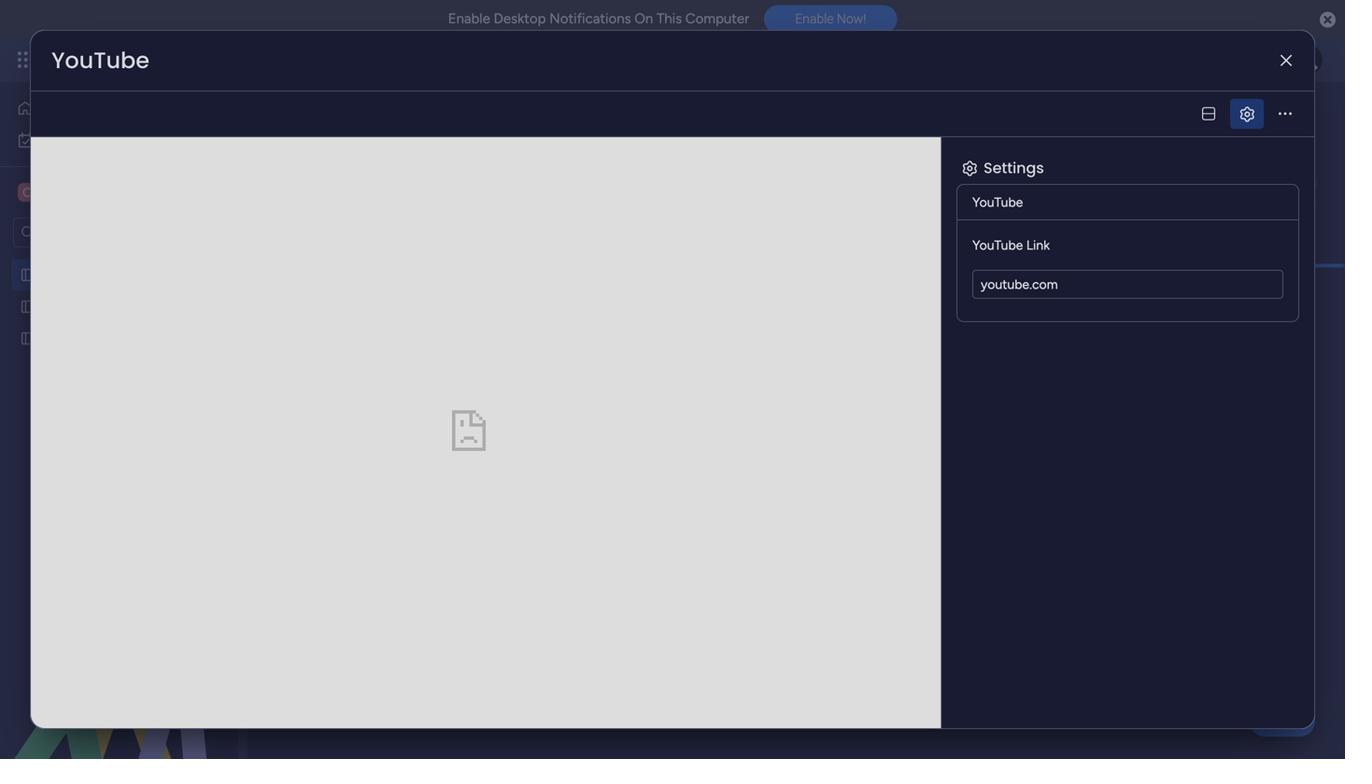 Task type: locate. For each thing, give the bounding box(es) containing it.
updated by grid
[[286, 0, 1132, 672]]

notifications
[[550, 10, 631, 27]]

0 vertical spatial /
[[1258, 110, 1263, 126]]

1 enable from the left
[[448, 10, 490, 27]]

1 horizontal spatial /
[[1258, 110, 1263, 126]]

digital
[[284, 97, 377, 138]]

updated by
[[884, 272, 953, 288]]

1 vertical spatial public board image
[[20, 298, 37, 316]]

about
[[355, 142, 389, 157]]

youtube right select product icon
[[51, 45, 149, 76]]

option
[[0, 258, 238, 262]]

/ left 2
[[1248, 175, 1253, 191]]

/
[[1258, 110, 1263, 126], [1248, 175, 1253, 191]]

enable
[[448, 10, 490, 27], [795, 11, 834, 26]]

digital asset management (dam)
[[284, 97, 779, 138]]

more dots image
[[1279, 107, 1292, 121]]

help button
[[1250, 706, 1316, 737]]

dapulse close image
[[1320, 11, 1336, 30]]

0 vertical spatial public board image
[[20, 266, 37, 284]]

youtube
[[51, 45, 149, 76], [973, 194, 1023, 210], [973, 237, 1023, 253]]

/ for 2
[[1248, 175, 1253, 191]]

1 vertical spatial /
[[1248, 175, 1253, 191]]

automate / 2
[[1186, 175, 1263, 191]]

on
[[635, 10, 653, 27]]

of
[[469, 142, 482, 157]]

1 horizontal spatial enable
[[795, 11, 834, 26]]

2 public board image from the top
[[20, 298, 37, 316]]

integrate button
[[964, 164, 1145, 203]]

/ inside button
[[1258, 110, 1263, 126]]

enable for enable now!
[[795, 11, 834, 26]]

learn more about this package of templates here: https://youtu.be/9x6_kyyrn_e see more
[[286, 141, 824, 157]]

templates
[[485, 142, 544, 157]]

0 horizontal spatial enable
[[448, 10, 490, 27]]

see more link
[[766, 139, 826, 158]]

enable inside button
[[795, 11, 834, 26]]

dapulse x slim image
[[1281, 54, 1292, 68]]

youtube left link
[[973, 237, 1023, 253]]

now!
[[837, 11, 867, 26]]

enable left now!
[[795, 11, 834, 26]]

learn
[[286, 142, 318, 157]]

integrate
[[996, 175, 1050, 191]]

public board image
[[20, 266, 37, 284], [20, 298, 37, 316]]

0 horizontal spatial /
[[1248, 175, 1253, 191]]

computer
[[686, 10, 750, 27]]

my work option
[[11, 125, 227, 155]]

youtube down integrate
[[973, 194, 1023, 210]]

list box
[[0, 256, 238, 607]]

Digital asset management (DAM) field
[[279, 97, 784, 138]]

package
[[417, 142, 466, 157]]

youtube link
[[973, 237, 1050, 253]]

workspace image
[[18, 182, 36, 203]]

monday button
[[49, 36, 298, 84]]

/ left 1
[[1258, 110, 1263, 126]]

enable now!
[[795, 11, 867, 26]]

enable now! button
[[765, 5, 897, 33]]

asset
[[385, 97, 464, 138]]

2 enable from the left
[[795, 11, 834, 26]]

enable left desktop
[[448, 10, 490, 27]]

automate
[[1186, 175, 1245, 191]]

(dam)
[[684, 97, 779, 138]]

https://youtu.be/9x6_kyyrn_e
[[579, 142, 759, 157]]

1
[[1266, 110, 1272, 126]]



Task type: vqa. For each thing, say whether or not it's contained in the screenshot.
the bottom YouTube
yes



Task type: describe. For each thing, give the bounding box(es) containing it.
invite / 1
[[1222, 110, 1272, 126]]

2 vertical spatial youtube
[[973, 237, 1023, 253]]

Paste a link to your favorite video on YouTube field
[[973, 270, 1284, 299]]

my work
[[43, 132, 93, 148]]

1 public board image from the top
[[20, 266, 37, 284]]

more
[[794, 141, 824, 157]]

settings
[[984, 157, 1044, 178]]

enable desktop notifications on this computer
[[448, 10, 750, 27]]

here:
[[547, 142, 576, 157]]

help
[[1266, 712, 1300, 731]]

lottie animation image
[[0, 571, 238, 760]]

public board image
[[20, 330, 37, 348]]

my work link
[[11, 125, 227, 155]]

2
[[1256, 175, 1263, 191]]

0 vertical spatial youtube
[[51, 45, 149, 76]]

desktop
[[494, 10, 546, 27]]

c button
[[13, 177, 182, 208]]

john smith image
[[1293, 45, 1323, 75]]

by
[[939, 272, 953, 288]]

YouTube field
[[47, 45, 154, 76]]

my
[[43, 132, 61, 148]]

management
[[471, 97, 677, 138]]

work
[[64, 132, 93, 148]]

v2 split view image
[[1203, 107, 1216, 121]]

1 vertical spatial youtube
[[973, 194, 1023, 210]]

/ for 1
[[1258, 110, 1263, 126]]

monday
[[83, 49, 147, 70]]

invite / 1 button
[[1188, 103, 1280, 133]]

more
[[321, 142, 352, 157]]

collapse board header image
[[1298, 176, 1313, 191]]

c
[[22, 185, 32, 200]]

this
[[657, 10, 682, 27]]

lottie animation element
[[0, 571, 238, 760]]

see
[[768, 141, 791, 157]]

link
[[1027, 237, 1050, 253]]

select product image
[[17, 50, 36, 69]]

updated
[[884, 272, 935, 288]]

invite
[[1222, 110, 1255, 126]]

this
[[392, 142, 414, 157]]

enable for enable desktop notifications on this computer
[[448, 10, 490, 27]]



